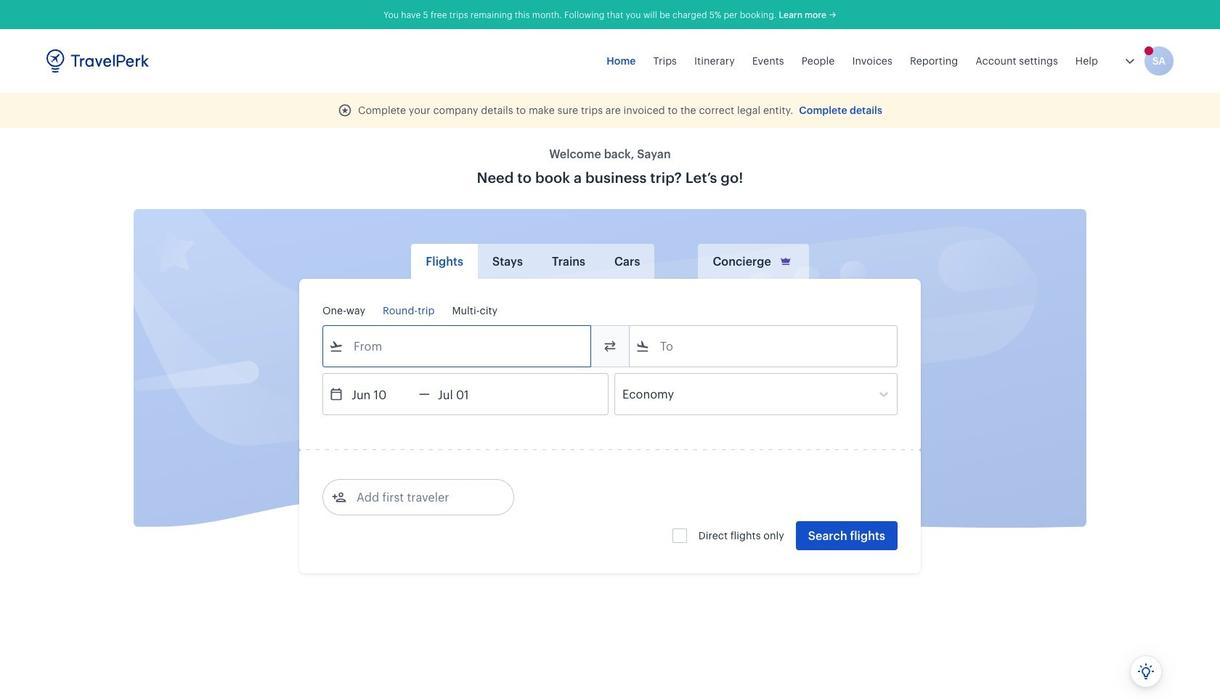 Task type: locate. For each thing, give the bounding box(es) containing it.
Depart text field
[[344, 374, 419, 415]]



Task type: describe. For each thing, give the bounding box(es) containing it.
Return text field
[[430, 374, 506, 415]]

To search field
[[650, 335, 879, 358]]

From search field
[[344, 335, 572, 358]]

Add first traveler search field
[[347, 486, 498, 509]]



